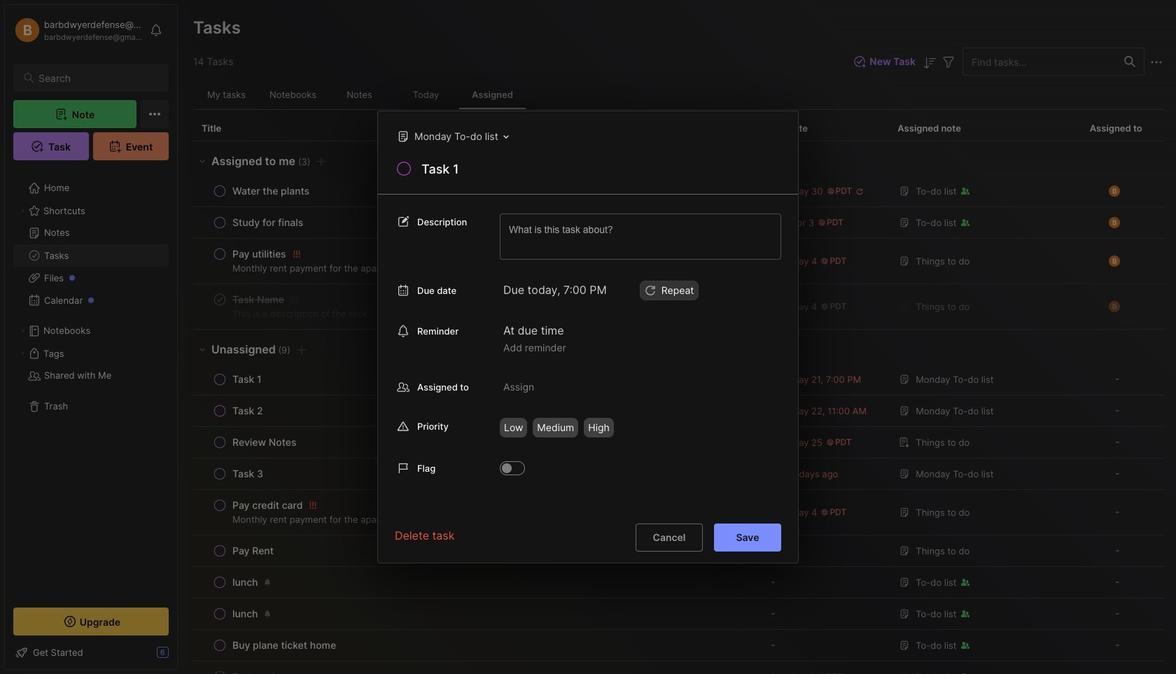 Task type: vqa. For each thing, say whether or not it's contained in the screenshot.
the top 'Create a task' image
yes



Task type: describe. For each thing, give the bounding box(es) containing it.
task 2 7 cell
[[232, 404, 263, 418]]

task name 4 cell
[[232, 293, 284, 307]]

main element
[[0, 0, 182, 674]]

buy plane ticket home 14 cell
[[232, 638, 336, 652]]

expand notebooks image
[[18, 327, 27, 335]]

expand tags image
[[18, 349, 27, 358]]

pack up luggage 15 cell
[[232, 670, 310, 674]]

pay rent 11 cell
[[232, 544, 274, 558]]



Task type: locate. For each thing, give the bounding box(es) containing it.
row
[[193, 176, 1165, 207], [202, 181, 751, 201], [193, 207, 1165, 239], [202, 213, 751, 232], [193, 239, 1165, 284], [202, 244, 751, 278], [193, 284, 1165, 330], [202, 290, 751, 323], [193, 364, 1165, 396], [202, 370, 751, 389], [193, 396, 1165, 427], [202, 401, 751, 421], [193, 427, 1165, 459], [202, 433, 751, 452], [193, 459, 1165, 490], [202, 464, 751, 484], [193, 490, 1165, 536], [202, 496, 751, 529], [193, 536, 1165, 567], [202, 541, 751, 561], [193, 567, 1165, 599], [202, 573, 751, 592], [193, 599, 1165, 630], [202, 604, 751, 624], [193, 630, 1165, 662], [202, 636, 751, 655], [193, 662, 1165, 674], [202, 667, 751, 674]]

create a task image
[[293, 341, 310, 358]]

What is this task about? text field
[[500, 214, 781, 260]]

none search field inside main element
[[39, 69, 156, 86]]

Find tasks… text field
[[963, 50, 1116, 73]]

create a task image
[[313, 153, 330, 170]]

cell
[[1067, 662, 1165, 674]]

tree
[[5, 169, 177, 595]]

Go to note or move task field
[[390, 126, 514, 146]]

row group
[[193, 141, 1165, 674]]

lunch 13 cell
[[232, 607, 258, 621]]

pay credit card 10 cell
[[232, 498, 303, 512]]

lunch 12 cell
[[232, 575, 258, 589]]

task 3 9 cell
[[232, 467, 263, 481]]

tree inside main element
[[5, 169, 177, 595]]

None search field
[[39, 69, 156, 86]]

review notes 8 cell
[[232, 435, 296, 449]]

Enter task text field
[[420, 160, 781, 184]]

task 1 6 cell
[[232, 372, 262, 386]]

study for finals 2 cell
[[232, 216, 303, 230]]

water the plants 1 cell
[[232, 184, 309, 198]]

pay utilities 3 cell
[[232, 247, 286, 261]]

Search text field
[[39, 71, 156, 85]]



